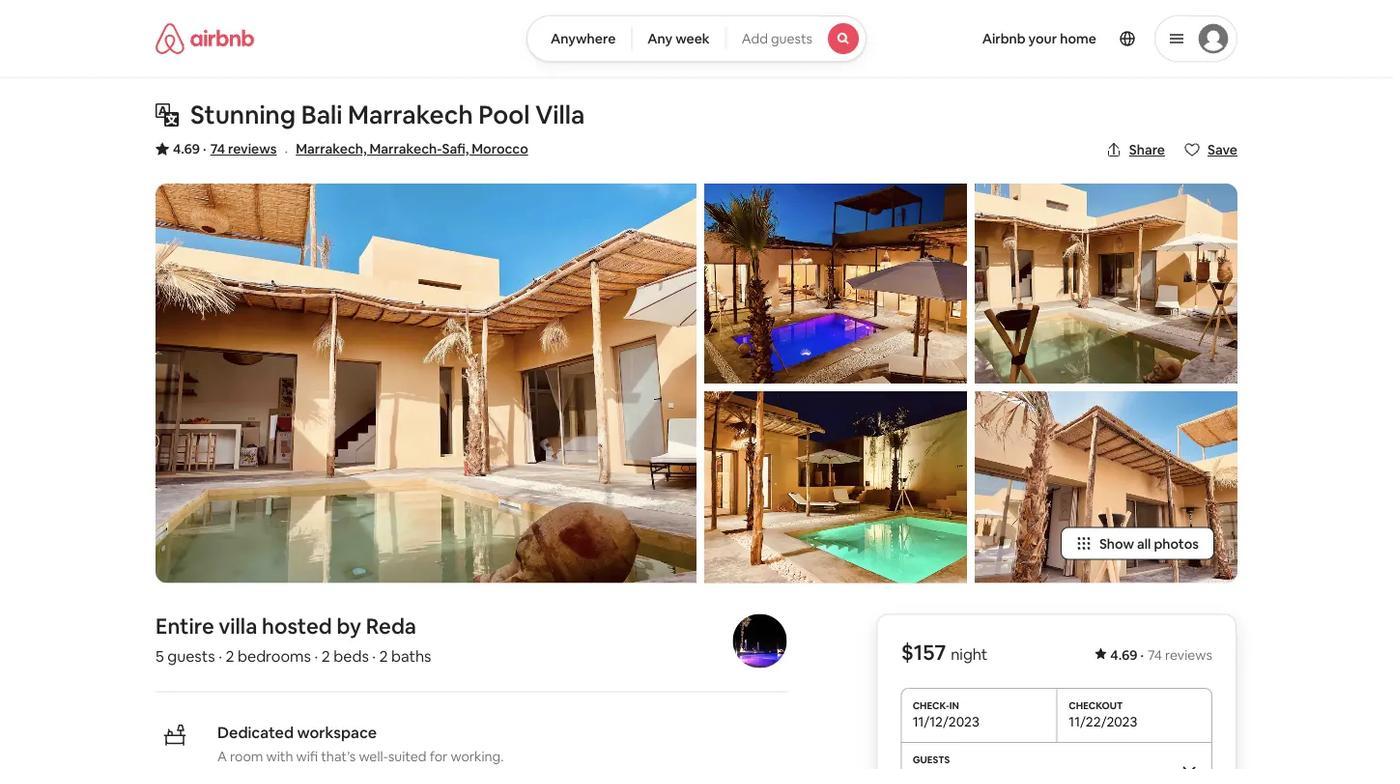 Task type: locate. For each thing, give the bounding box(es) containing it.
·
[[203, 140, 206, 158], [285, 141, 288, 160], [1141, 646, 1144, 663], [219, 647, 222, 666], [314, 647, 318, 666], [372, 647, 376, 666]]

2
[[226, 647, 234, 666], [321, 647, 330, 666], [379, 647, 388, 666]]

any week
[[648, 30, 710, 47]]

1 vertical spatial 74
[[1148, 646, 1162, 663]]

0 horizontal spatial 2
[[226, 647, 234, 666]]

dedicated workspace a room with wifi that's well-suited for working.
[[217, 723, 504, 765]]

4.69 · 74 reviews up 11/22/2023
[[1111, 646, 1213, 663]]

pool
[[479, 99, 530, 131]]

reviews
[[228, 140, 277, 158], [1165, 646, 1213, 663]]

marrakech
[[348, 99, 473, 131]]

airbnb your home link
[[971, 18, 1108, 59]]

4.69 · 74 reviews
[[173, 140, 277, 158], [1111, 646, 1213, 663]]

profile element
[[890, 0, 1238, 77]]

airbnb
[[982, 30, 1026, 47]]

bedrooms
[[238, 647, 311, 666]]

suited
[[388, 748, 427, 765]]

0 vertical spatial guests
[[771, 30, 813, 47]]

villa
[[219, 613, 257, 640]]

add guests
[[742, 30, 813, 47]]

guests right add
[[771, 30, 813, 47]]

bali
[[301, 99, 343, 131]]

entire
[[156, 613, 214, 640]]

2 left beds
[[321, 647, 330, 666]]

entire villa hosted by reda 5 guests · 2 bedrooms · 2 beds · 2 baths
[[156, 613, 431, 666]]

marrakech, marrakech-safi, morocco button
[[296, 137, 528, 160]]

1 vertical spatial guests
[[167, 647, 215, 666]]

0 horizontal spatial guests
[[167, 647, 215, 666]]

save button
[[1177, 133, 1246, 166]]

0 vertical spatial 74
[[210, 140, 225, 158]]

4.69 down automatically translated title: stunning bali marrakech pool villa image
[[173, 140, 200, 158]]

4.69 up 11/22/2023
[[1111, 646, 1138, 663]]

74
[[210, 140, 225, 158], [1148, 646, 1162, 663]]

baths
[[391, 647, 431, 666]]

none search field containing anywhere
[[527, 15, 867, 62]]

0 vertical spatial reviews
[[228, 140, 277, 158]]

working.
[[451, 748, 504, 765]]

1 horizontal spatial 4.69 · 74 reviews
[[1111, 646, 1213, 663]]

your
[[1029, 30, 1057, 47]]

home
[[1060, 30, 1097, 47]]

any
[[648, 30, 673, 47]]

stunning bali marrakech pool villa image 3 image
[[704, 391, 967, 583]]

2 horizontal spatial 2
[[379, 647, 388, 666]]

by reda
[[337, 613, 416, 640]]

1 horizontal spatial 2
[[321, 647, 330, 666]]

morocco
[[472, 140, 528, 158]]

0 vertical spatial 4.69
[[173, 140, 200, 158]]

with
[[266, 748, 293, 765]]

4.69
[[173, 140, 200, 158], [1111, 646, 1138, 663]]

stunning bali marrakech pool villa image 5 image
[[975, 391, 1238, 583]]

None search field
[[527, 15, 867, 62]]

1 horizontal spatial guests
[[771, 30, 813, 47]]

workspace
[[297, 723, 377, 743]]

guests down entire at left
[[167, 647, 215, 666]]

beds
[[334, 647, 369, 666]]

guests inside the entire villa hosted by reda 5 guests · 2 bedrooms · 2 beds · 2 baths
[[167, 647, 215, 666]]

share
[[1129, 141, 1165, 158]]

1 vertical spatial 4.69 · 74 reviews
[[1111, 646, 1213, 663]]

0 horizontal spatial 74
[[210, 140, 225, 158]]

2 left baths
[[379, 647, 388, 666]]

0 horizontal spatial 4.69 · 74 reviews
[[173, 140, 277, 158]]

guests
[[771, 30, 813, 47], [167, 647, 215, 666]]

show
[[1100, 535, 1134, 552]]

stunning bali marrakech pool villa image 1 image
[[156, 184, 697, 583]]

2 down villa
[[226, 647, 234, 666]]

1 horizontal spatial 4.69
[[1111, 646, 1138, 663]]

3 2 from the left
[[379, 647, 388, 666]]

1 vertical spatial reviews
[[1165, 646, 1213, 663]]

2 guests element
[[901, 742, 1213, 769]]

11/12/2023
[[913, 713, 980, 731]]

airbnb your home
[[982, 30, 1097, 47]]

marrakech-
[[370, 140, 442, 158]]

4.69 · 74 reviews down "stunning"
[[173, 140, 277, 158]]

villa
[[535, 99, 585, 131]]

guests inside button
[[771, 30, 813, 47]]

week
[[676, 30, 710, 47]]

learn more about the host, reda. image
[[733, 614, 787, 668], [733, 614, 787, 668]]

anywhere
[[551, 30, 616, 47]]

add guests button
[[725, 15, 867, 62]]



Task type: describe. For each thing, give the bounding box(es) containing it.
stunning bali marrakech pool villa image 4 image
[[975, 184, 1238, 383]]

stunning bali marrakech pool villa image 2 image
[[704, 184, 967, 383]]

0 vertical spatial 4.69 · 74 reviews
[[173, 140, 277, 158]]

74 reviews button
[[210, 139, 277, 158]]

5
[[156, 647, 164, 666]]

0 horizontal spatial reviews
[[228, 140, 277, 158]]

show all photos button
[[1061, 527, 1215, 560]]

1 vertical spatial 4.69
[[1111, 646, 1138, 663]]

wifi
[[296, 748, 318, 765]]

dedicated
[[217, 723, 294, 743]]

$157 night
[[901, 638, 988, 666]]

add
[[742, 30, 768, 47]]

night
[[951, 644, 988, 664]]

automatically translated title: stunning bali marrakech pool villa image
[[156, 103, 179, 127]]

0 horizontal spatial 4.69
[[173, 140, 200, 158]]

photos
[[1154, 535, 1199, 552]]

1 2 from the left
[[226, 647, 234, 666]]

1 horizontal spatial 74
[[1148, 646, 1162, 663]]

anywhere button
[[527, 15, 632, 62]]

show all photos
[[1100, 535, 1199, 552]]

safi,
[[442, 140, 469, 158]]

all
[[1137, 535, 1151, 552]]

1 horizontal spatial reviews
[[1165, 646, 1213, 663]]

11/22/2023
[[1069, 713, 1138, 731]]

stunning
[[190, 99, 296, 131]]

marrakech,
[[296, 140, 367, 158]]

· inside · marrakech, marrakech-safi, morocco
[[285, 141, 288, 160]]

any week button
[[631, 15, 726, 62]]

· marrakech, marrakech-safi, morocco
[[285, 140, 528, 160]]

well-
[[359, 748, 388, 765]]

share button
[[1098, 133, 1173, 166]]

save
[[1208, 141, 1238, 158]]

for
[[430, 748, 448, 765]]

that's
[[321, 748, 356, 765]]

stunning bali marrakech pool villa
[[190, 99, 585, 131]]

room
[[230, 748, 263, 765]]

hosted
[[262, 613, 332, 640]]

a
[[217, 748, 227, 765]]

$157
[[901, 638, 946, 666]]

2 2 from the left
[[321, 647, 330, 666]]



Task type: vqa. For each thing, say whether or not it's contained in the screenshot.
home
yes



